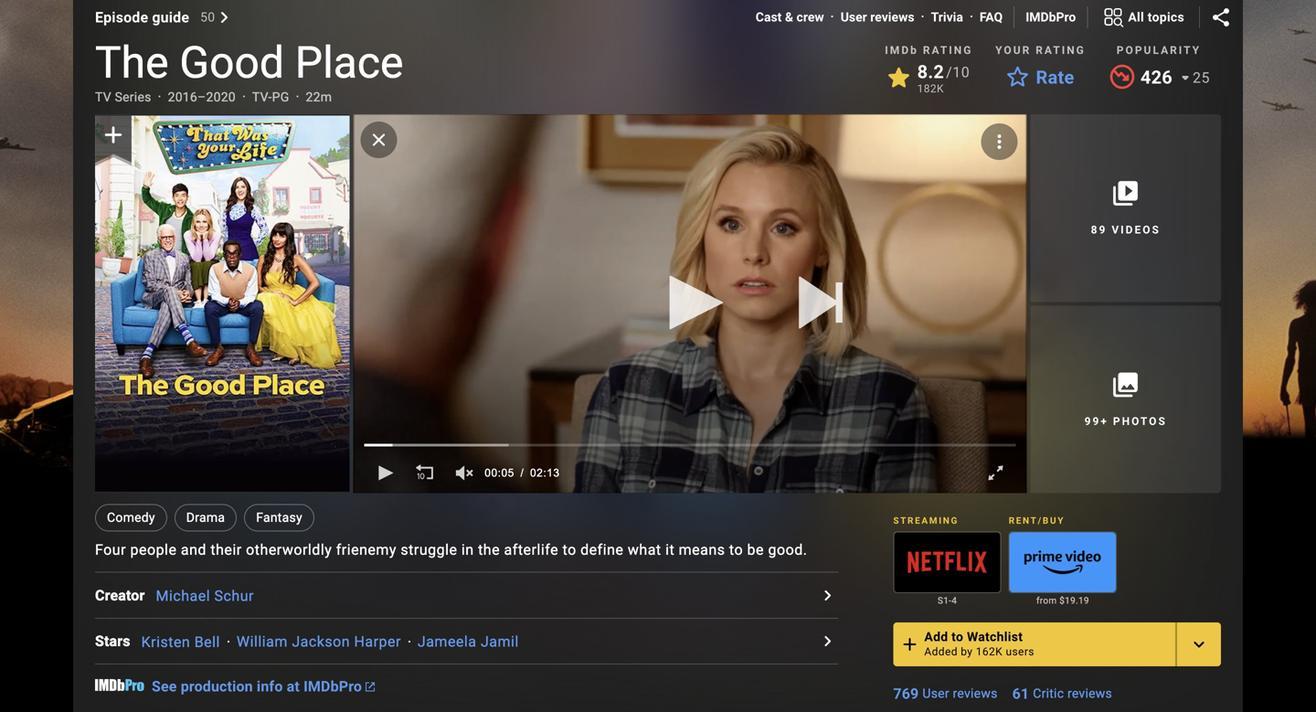 Task type: vqa. For each thing, say whether or not it's contained in the screenshot.
by
yes



Task type: describe. For each thing, give the bounding box(es) containing it.
from $19.19
[[1037, 595, 1089, 606]]

rent/buy
[[1009, 515, 1065, 526]]

dismiss player image
[[368, 129, 390, 151]]

user reviews button
[[841, 8, 915, 27]]

8.2
[[917, 61, 944, 83]]

watch the good place trailer element
[[353, 114, 1027, 493]]

topics
[[1148, 9, 1185, 24]]

jameela jamil button
[[418, 633, 519, 651]]

william jackson harper
[[237, 633, 401, 651]]

jackson
[[292, 633, 350, 651]]

stars button
[[95, 630, 141, 652]]

four people and their otherworldly frienemy struggle in the afterlife to define what it means to be good.
[[95, 541, 808, 559]]

bell
[[194, 633, 220, 651]]

61
[[1012, 685, 1030, 703]]

imdb rating
[[885, 44, 973, 57]]

imdb
[[885, 44, 919, 57]]

user reviews
[[841, 10, 915, 25]]

see production info at imdbpro button
[[152, 678, 375, 695]]

it
[[666, 541, 675, 559]]

02:13 timer
[[514, 453, 560, 493]]

william jackson harper button
[[237, 633, 401, 651]]

drama
[[186, 510, 225, 525]]

add title to another list image
[[1188, 634, 1210, 656]]

popularity
[[1117, 44, 1201, 57]]

10
[[953, 64, 970, 81]]

tv series
[[95, 90, 151, 105]]

02:13
[[530, 467, 560, 479]]

89
[[1091, 224, 1107, 236]]

launch inline image
[[366, 683, 375, 692]]

add image
[[899, 634, 921, 656]]

rating for imdb rating
[[923, 44, 973, 57]]

afterlife
[[504, 541, 559, 559]]

2016–2020
[[168, 90, 236, 105]]

watch the good place trailer image
[[353, 114, 1027, 494]]

162k
[[976, 646, 1003, 658]]

cast & crew button
[[756, 8, 824, 27]]

50
[[200, 10, 215, 25]]

s1-4
[[938, 595, 957, 606]]

00:05 timer
[[485, 453, 514, 493]]

see production info at imdbpro
[[152, 678, 362, 695]]

fantasy
[[256, 510, 302, 525]]

jamil
[[481, 633, 519, 651]]

769
[[893, 685, 919, 703]]

jameela jamil
[[418, 633, 519, 651]]

/
[[946, 64, 953, 81]]

comedy button
[[95, 504, 167, 532]]

kristen bell
[[141, 633, 220, 651]]

reviews for 769
[[953, 686, 998, 701]]

comedy
[[107, 510, 155, 525]]

add
[[925, 630, 948, 645]]

see
[[152, 678, 177, 695]]

from
[[1037, 595, 1057, 606]]

your
[[996, 44, 1031, 57]]

define
[[581, 541, 624, 559]]

from $19.19 group
[[1009, 532, 1117, 608]]

arrow drop down image
[[1175, 67, 1197, 89]]

0 vertical spatial imdbpro
[[1026, 10, 1076, 25]]

added
[[925, 646, 958, 658]]

89 videos button
[[1031, 114, 1221, 302]]

videos
[[1112, 224, 1161, 236]]

crew
[[797, 10, 824, 25]]

means
[[679, 541, 725, 559]]

cast & crew
[[756, 10, 824, 25]]

tv-pg button
[[252, 88, 289, 106]]

cast
[[756, 10, 782, 25]]

user inside button
[[841, 10, 867, 25]]

reviews inside button
[[871, 10, 915, 25]]

kristen
[[141, 633, 190, 651]]

harper
[[354, 633, 401, 651]]

rating for your rating
[[1036, 44, 1086, 57]]

all topics button
[[1088, 3, 1199, 32]]

0 horizontal spatial imdbpro
[[304, 678, 362, 695]]

s1-
[[938, 595, 952, 606]]

tv-
[[252, 90, 272, 105]]

426
[[1141, 67, 1173, 88]]

00:05
[[485, 467, 514, 479]]



Task type: locate. For each thing, give the bounding box(es) containing it.
0 vertical spatial user
[[841, 10, 867, 25]]

group
[[353, 114, 1027, 494], [95, 114, 349, 493], [893, 532, 1002, 593], [1009, 532, 1117, 593]]

watchlist
[[967, 630, 1023, 645]]

reviews inside 61 critic reviews
[[1068, 686, 1113, 701]]

1 horizontal spatial imdbpro
[[1026, 10, 1076, 25]]

at
[[287, 678, 300, 695]]

kristen bell button
[[141, 633, 220, 651]]

to inside add to watchlist added by 162k users
[[952, 630, 964, 645]]

user right 769
[[923, 686, 950, 701]]

8.2 / 10 182k
[[917, 61, 970, 95]]

trivia button
[[931, 8, 963, 27]]

769 user reviews
[[893, 685, 998, 703]]

reviews right critic
[[1068, 686, 1113, 701]]

user
[[841, 10, 867, 25], [923, 686, 950, 701]]

photos
[[1113, 415, 1167, 428]]

people
[[130, 541, 177, 559]]

add to watchlist added by 162k users
[[925, 630, 1035, 658]]

episode guide
[[95, 9, 189, 26]]

unmute button group
[[445, 453, 485, 493]]

reviews
[[871, 10, 915, 25], [953, 686, 998, 701], [1068, 686, 1113, 701]]

what
[[628, 541, 661, 559]]

&
[[785, 10, 794, 25]]

and
[[181, 541, 207, 559]]

otherworldly
[[246, 541, 332, 559]]

drama button
[[174, 504, 237, 532]]

production
[[181, 678, 253, 695]]

info
[[257, 678, 283, 695]]

michael schur
[[156, 587, 254, 605]]

imdbpro left launch inline icon on the left bottom
[[304, 678, 362, 695]]

2 rating from the left
[[1036, 44, 1086, 57]]

1 vertical spatial imdbpro
[[304, 678, 362, 695]]

0 horizontal spatial rating
[[923, 44, 973, 57]]

good
[[180, 37, 284, 88]]

rating up the rate
[[1036, 44, 1086, 57]]

all topics
[[1128, 9, 1185, 24]]

chevron right inline image
[[219, 12, 230, 23]]

from $19.19 link
[[1009, 593, 1117, 608]]

rating up /
[[923, 44, 973, 57]]

reviews up imdb
[[871, 10, 915, 25]]

by
[[961, 646, 973, 658]]

categories image
[[1103, 6, 1125, 28]]

trivia
[[931, 10, 963, 25]]

ted danson, kristen bell, marc evan jackson, william jackson harper, manny jacinto, jameela jamil, and d'arcy carden in the good place (2016) image
[[95, 116, 349, 492]]

in
[[462, 541, 474, 559]]

faq
[[980, 10, 1003, 25]]

watch on prime video image
[[1010, 533, 1116, 593]]

place
[[295, 37, 403, 88]]

guide
[[152, 9, 189, 26]]

1 vertical spatial user
[[923, 686, 950, 701]]

imdbpro up "your rating"
[[1026, 10, 1076, 25]]

22m
[[306, 90, 332, 105]]

series
[[115, 90, 151, 105]]

video player application
[[353, 114, 1027, 493]]

s1-4 link
[[893, 593, 1002, 608]]

1 rating from the left
[[923, 44, 973, 57]]

1 horizontal spatial to
[[729, 541, 743, 559]]

s1-4 group
[[893, 532, 1002, 608]]

89 videos
[[1091, 224, 1161, 236]]

faq button
[[980, 8, 1003, 27]]

rate button
[[996, 61, 1086, 94]]

rate
[[1036, 67, 1075, 88]]

creator button
[[95, 584, 156, 606]]

imdbpro button
[[1026, 8, 1076, 27]]

creator
[[95, 587, 145, 604]]

reviews for 61
[[1068, 686, 1113, 701]]

william
[[237, 633, 288, 651]]

be
[[747, 541, 764, 559]]

critic
[[1033, 686, 1064, 701]]

1 horizontal spatial reviews
[[953, 686, 998, 701]]

see full cast and crew image
[[817, 630, 838, 652]]

reviews down by
[[953, 686, 998, 701]]

michael
[[156, 587, 210, 605]]

michael schur button
[[156, 587, 254, 605]]

streaming
[[893, 515, 959, 526]]

stars
[[95, 633, 130, 650]]

to left be
[[729, 541, 743, 559]]

reviews inside the 769 user reviews
[[953, 686, 998, 701]]

watch on netflix image
[[894, 533, 1001, 593]]

to
[[563, 541, 577, 559], [729, 541, 743, 559], [952, 630, 964, 645]]

video autoplay preference image
[[989, 131, 1011, 153]]

0 horizontal spatial user
[[841, 10, 867, 25]]

0 horizontal spatial reviews
[[871, 10, 915, 25]]

99+ photos
[[1085, 415, 1167, 428]]

good.
[[768, 541, 808, 559]]

2016–2020 button
[[168, 88, 236, 106]]

all
[[1128, 9, 1145, 24]]

see full cast and crew image
[[817, 584, 838, 606]]

episode
[[95, 9, 148, 26]]

99+ photos button
[[1031, 306, 1221, 493]]

to left define
[[563, 541, 577, 559]]

tv
[[95, 90, 111, 105]]

0 horizontal spatial to
[[563, 541, 577, 559]]

1 horizontal spatial rating
[[1036, 44, 1086, 57]]

their
[[211, 541, 242, 559]]

fantasy button
[[244, 504, 314, 532]]

1 horizontal spatial user
[[923, 686, 950, 701]]

four
[[95, 541, 126, 559]]

share on social media image
[[1210, 6, 1232, 28]]

user right crew
[[841, 10, 867, 25]]

the
[[95, 37, 169, 88]]

2 horizontal spatial reviews
[[1068, 686, 1113, 701]]

182k
[[917, 82, 944, 95]]

tv-pg
[[252, 90, 289, 105]]

to up by
[[952, 630, 964, 645]]

users
[[1006, 646, 1035, 658]]

2 horizontal spatial to
[[952, 630, 964, 645]]

your rating
[[996, 44, 1086, 57]]

99+
[[1085, 415, 1109, 428]]

25
[[1193, 69, 1210, 86]]

frienemy
[[336, 541, 397, 559]]

user inside the 769 user reviews
[[923, 686, 950, 701]]

group containing 00:05
[[353, 114, 1027, 494]]



